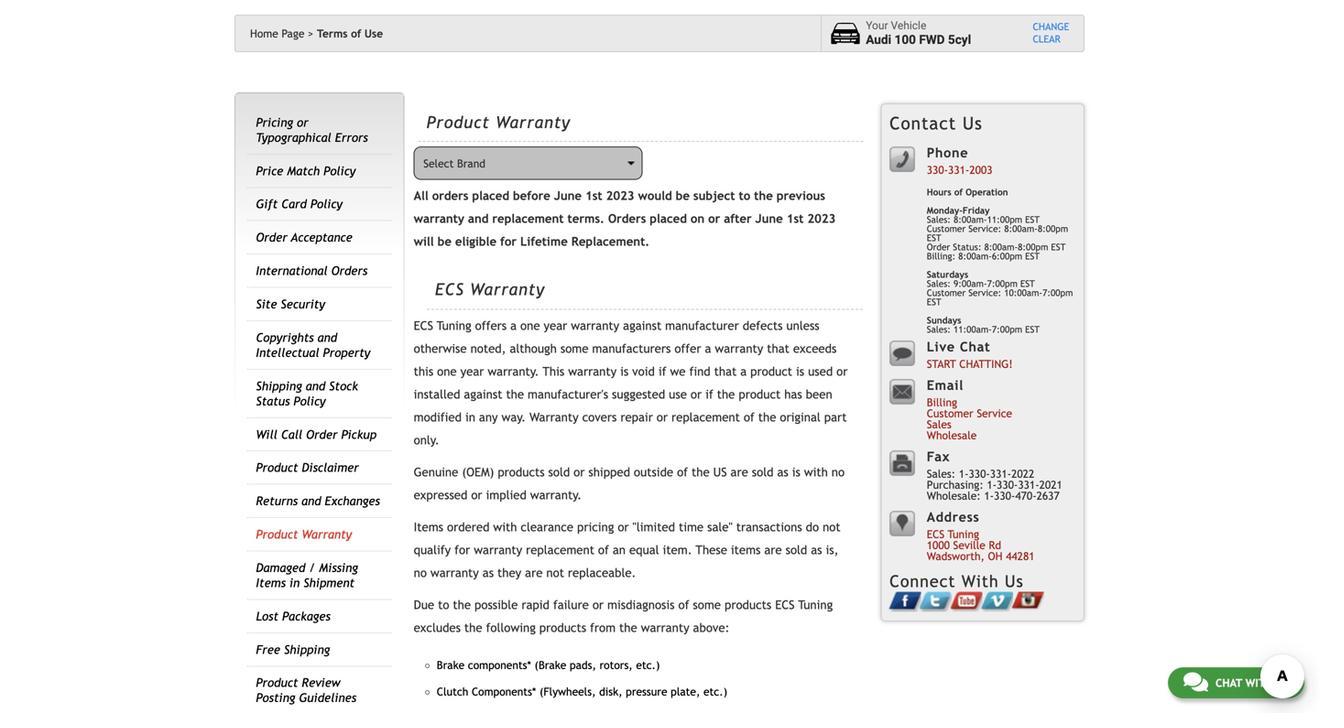 Task type: vqa. For each thing, say whether or not it's contained in the screenshot.
2023's replacement
yes



Task type: describe. For each thing, give the bounding box(es) containing it.
330- up wholesale:
[[969, 468, 990, 480]]

the right from
[[619, 621, 637, 635]]

fax sales: 1-330-331-2022 purchasing: 1-330-331-2021 wholesale: 1-330-470-2637
[[927, 449, 1063, 502]]

pricing or typographical errors
[[256, 115, 368, 145]]

is inside genuine (oem) products sold or shipped outside of the us are sold as is with no expressed or implied warranty.
[[792, 465, 801, 479]]

1 horizontal spatial 331-
[[990, 468, 1012, 480]]

price match policy link
[[256, 164, 356, 178]]

disclaimer
[[302, 461, 359, 475]]

subject
[[694, 189, 735, 203]]

modified
[[414, 410, 462, 425]]

tuning inside due to the possible rapid failure or misdiagnosis of some products ecs tuning excludes the following products from the warranty above:
[[798, 598, 833, 612]]

0 vertical spatial product warranty
[[427, 113, 571, 132]]

1 horizontal spatial order
[[306, 428, 338, 442]]

the inside genuine (oem) products sold or shipped outside of the us are sold as is with no expressed or implied warranty.
[[692, 465, 710, 479]]

the inside all orders placed before june 1st 2023 would be subject to the previous warranty and replacement terms. orders placed on or after june 1st 2023 will be eligible for lifetime replacement.
[[754, 189, 773, 203]]

change link
[[1033, 21, 1070, 33]]

or left shipped
[[574, 465, 585, 479]]

0 horizontal spatial etc.)
[[636, 659, 660, 672]]

returns
[[256, 494, 298, 509]]

or right the 'used'
[[837, 364, 848, 379]]

of inside hours of operation monday-friday sales: 8:00am-11:00pm est customer service: 8:00am-8:00pm est order status: 8:00am-8:00pm est billing: 8:00am-6:00pm est saturdays sales: 9:00am-7:00pm est customer service: 10:00am-7:00pm est sundays sales: 11:00am-7:00pm est
[[954, 187, 963, 197]]

0 horizontal spatial be
[[438, 235, 452, 249]]

any
[[479, 410, 498, 425]]

fax
[[927, 449, 950, 464]]

product for the product warranty link
[[256, 528, 298, 542]]

331- inside phone 330-331-2003
[[948, 163, 970, 176]]

1 vertical spatial a
[[705, 342, 711, 356]]

warranty inside due to the possible rapid failure or misdiagnosis of some products ecs tuning excludes the following products from the warranty above:
[[641, 621, 690, 635]]

review
[[302, 676, 340, 691]]

order acceptance link
[[256, 231, 352, 245]]

contact us
[[890, 113, 983, 133]]

after
[[724, 212, 752, 226]]

7:00pm down the 10:00am-
[[992, 324, 1023, 335]]

some inside ecs tuning offers a one year warranty against manufacturer defects unless otherwise noted, although some manufacturers offer a warranty that exceeds this one year warranty. this warranty is void if we find that a product is used or installed against the manufacturer's suggested use or if the product has been modified in any way. warranty covers repair or replacement of the original part only.
[[561, 342, 589, 356]]

sales
[[927, 418, 952, 431]]

billing link
[[927, 396, 958, 409]]

warranty up they
[[474, 543, 522, 557]]

or inside due to the possible rapid failure or misdiagnosis of some products ecs tuning excludes the following products from the warranty above:
[[593, 598, 604, 612]]

1 vertical spatial that
[[714, 364, 737, 379]]

1 horizontal spatial sold
[[752, 465, 774, 479]]

components*
[[468, 659, 531, 672]]

of left the use
[[351, 27, 361, 40]]

due to the possible rapid failure or misdiagnosis of some products ecs tuning excludes the following products from the warranty above:
[[414, 598, 833, 635]]

clearance
[[521, 520, 574, 534]]

warranty. inside genuine (oem) products sold or shipped outside of the us are sold as is with no expressed or implied warranty.
[[530, 488, 582, 502]]

1 customer from the top
[[927, 224, 966, 234]]

1 vertical spatial product
[[739, 387, 781, 402]]

lifetime
[[520, 235, 568, 249]]

clear
[[1033, 33, 1061, 45]]

1 vertical spatial year
[[461, 364, 484, 379]]

live
[[927, 339, 955, 355]]

billing:
[[927, 251, 956, 262]]

following
[[486, 621, 536, 635]]

genuine
[[414, 465, 458, 479]]

possible
[[475, 598, 518, 612]]

0 horizontal spatial not
[[546, 566, 564, 580]]

product up select brand
[[427, 113, 490, 132]]

0 horizontal spatial a
[[510, 319, 517, 333]]

as inside genuine (oem) products sold or shipped outside of the us are sold as is with no expressed or implied warranty.
[[777, 465, 789, 479]]

10:00am-
[[1004, 288, 1043, 298]]

1 vertical spatial placed
[[650, 212, 687, 226]]

status
[[256, 394, 290, 408]]

eligible
[[455, 235, 497, 249]]

order acceptance
[[256, 231, 352, 245]]

international orders link
[[256, 264, 368, 278]]

status:
[[953, 242, 982, 252]]

product disclaimer
[[256, 461, 359, 475]]

1 horizontal spatial if
[[706, 387, 714, 402]]

vehicle
[[891, 19, 927, 32]]

rapid
[[522, 598, 550, 612]]

(brake
[[535, 659, 567, 672]]

is left the 'used'
[[796, 364, 805, 379]]

1 vertical spatial products
[[725, 598, 772, 612]]

1 sales: from the top
[[927, 214, 951, 225]]

1 horizontal spatial etc.)
[[704, 686, 728, 699]]

price
[[256, 164, 283, 178]]

this
[[414, 364, 434, 379]]

0 horizontal spatial one
[[437, 364, 457, 379]]

copyrights and intellectual property link
[[256, 331, 370, 360]]

brake components* (brake pads, rotors, etc.)
[[437, 659, 660, 672]]

2 vertical spatial products
[[539, 621, 586, 635]]

connect
[[890, 572, 956, 591]]

the up excludes
[[453, 598, 471, 612]]

seville
[[953, 539, 986, 552]]

otherwise
[[414, 342, 467, 356]]

0 vertical spatial 8:00pm
[[1038, 224, 1068, 234]]

will call order pickup link
[[256, 428, 377, 442]]

or inside all orders placed before june 1st 2023 would be subject to the previous warranty and replacement terms. orders placed on or after june 1st 2023 will be eligible for lifetime replacement.
[[708, 212, 720, 226]]

2 horizontal spatial with
[[1246, 677, 1273, 690]]

us
[[713, 465, 727, 479]]

0 vertical spatial that
[[767, 342, 790, 356]]

typographical
[[256, 130, 331, 145]]

product review posting guidelines link
[[256, 676, 356, 706]]

1- up wholesale:
[[959, 468, 969, 480]]

0 vertical spatial 2023
[[606, 189, 635, 203]]

orders
[[432, 189, 469, 203]]

or right use
[[691, 387, 702, 402]]

missing
[[319, 561, 358, 575]]

7:00pm right 9:00am-
[[1043, 288, 1073, 298]]

0 vertical spatial not
[[823, 520, 841, 534]]

no inside 'items ordered with clearance pricing or "limited time sale" transactions do not qualify for warranty replacement of an equal item. these items are sold as is, no warranty as they are not replaceable.'
[[414, 566, 427, 580]]

some inside due to the possible rapid failure or misdiagnosis of some products ecs tuning excludes the following products from the warranty above:
[[693, 598, 721, 612]]

tuning inside ecs tuning offers a one year warranty against manufacturer defects unless otherwise noted, although some manufacturers offer a warranty that exceeds this one year warranty. this warranty is void if we find that a product is used or installed against the manufacturer's suggested use or if the product has been modified in any way. warranty covers repair or replacement of the original part only.
[[437, 319, 472, 333]]

genuine (oem) products sold or shipped outside of the us are sold as is with no expressed or implied warranty.
[[414, 465, 845, 502]]

disk,
[[599, 686, 623, 699]]

warranty up the offers
[[470, 280, 545, 299]]

1 vertical spatial 2023
[[808, 212, 836, 226]]

would
[[638, 189, 672, 203]]

returns and exchanges
[[256, 494, 380, 509]]

phone
[[927, 145, 969, 160]]

2 sales: from the top
[[927, 278, 951, 289]]

gift
[[256, 197, 278, 211]]

they
[[498, 566, 522, 580]]

7:00pm down 6:00pm
[[987, 278, 1018, 289]]

0 vertical spatial one
[[520, 319, 540, 333]]

0 horizontal spatial against
[[464, 387, 503, 402]]

chat with us
[[1216, 677, 1289, 690]]

8:00am- up 6:00pm
[[1004, 224, 1038, 234]]

of inside due to the possible rapid failure or misdiagnosis of some products ecs tuning excludes the following products from the warranty above:
[[678, 598, 689, 612]]

transactions
[[736, 520, 802, 534]]

warranty down qualify at the left of the page
[[431, 566, 479, 580]]

ecs warranty
[[435, 280, 545, 299]]

replacement for "limited
[[526, 543, 595, 557]]

for inside 'items ordered with clearance pricing or "limited time sale" transactions do not qualify for warranty replacement of an equal item. these items are sold as is, no warranty as they are not replaceable.'
[[455, 543, 470, 557]]

the left original
[[758, 410, 776, 425]]

1 vertical spatial shipping
[[284, 643, 330, 657]]

damaged
[[256, 561, 305, 575]]

warranty up manufacturer's
[[568, 364, 617, 379]]

components*
[[472, 686, 536, 699]]

0 horizontal spatial as
[[483, 566, 494, 580]]

or right repair at the left bottom
[[657, 410, 668, 425]]

sold inside 'items ordered with clearance pricing or "limited time sale" transactions do not qualify for warranty replacement of an equal item. these items are sold as is, no warranty as they are not replaceable.'
[[786, 543, 807, 557]]

wholesale:
[[927, 490, 981, 502]]

1 horizontal spatial june
[[755, 212, 783, 226]]

with
[[962, 572, 999, 591]]

terms.
[[568, 212, 605, 226]]

0 horizontal spatial order
[[256, 231, 287, 245]]

product warranty link
[[256, 528, 352, 542]]

warranty inside all orders placed before june 1st 2023 would be subject to the previous warranty and replacement terms. orders placed on or after june 1st 2023 will be eligible for lifetime replacement.
[[414, 212, 464, 226]]

brand
[[457, 157, 486, 170]]

returns and exchanges link
[[256, 494, 380, 509]]

0 vertical spatial placed
[[472, 189, 509, 203]]

2 horizontal spatial a
[[741, 364, 747, 379]]

items inside 'items ordered with clearance pricing or "limited time sale" transactions do not qualify for warranty replacement of an equal item. these items are sold as is, no warranty as they are not replaceable.'
[[414, 520, 443, 534]]

2 customer from the top
[[927, 288, 966, 298]]

0 vertical spatial if
[[659, 364, 667, 379]]

is left void
[[620, 364, 629, 379]]

products inside genuine (oem) products sold or shipped outside of the us are sold as is with no expressed or implied warranty.
[[498, 465, 545, 479]]

us for chat
[[1276, 677, 1289, 690]]

replaceable.
[[568, 566, 636, 580]]

repair
[[621, 410, 653, 425]]

intellectual
[[256, 346, 319, 360]]

to inside due to the possible rapid failure or misdiagnosis of some products ecs tuning excludes the following products from the warranty above:
[[438, 598, 449, 612]]

warranty. inside ecs tuning offers a one year warranty against manufacturer defects unless otherwise noted, although some manufacturers offer a warranty that exceeds this one year warranty. this warranty is void if we find that a product is used or installed against the manufacturer's suggested use or if the product has been modified in any way. warranty covers repair or replacement of the original part only.
[[488, 364, 539, 379]]

no inside genuine (oem) products sold or shipped outside of the us are sold as is with no expressed or implied warranty.
[[832, 465, 845, 479]]

policy for gift card policy
[[310, 197, 343, 211]]

ecs inside due to the possible rapid failure or misdiagnosis of some products ecs tuning excludes the following products from the warranty above:
[[775, 598, 795, 612]]

6:00pm
[[992, 251, 1023, 262]]

0 vertical spatial product
[[751, 364, 793, 379]]

damaged / missing items in shipment link
[[256, 561, 358, 590]]

items inside damaged / missing items in shipment
[[256, 576, 286, 590]]

will call order pickup
[[256, 428, 377, 442]]

free shipping link
[[256, 643, 330, 657]]

us for connect
[[1005, 572, 1024, 591]]

billing
[[927, 396, 958, 409]]

0 vertical spatial year
[[544, 319, 567, 333]]

operation
[[966, 187, 1008, 197]]

previous
[[777, 189, 825, 203]]

or inside pricing or typographical errors
[[297, 115, 308, 130]]

0 horizontal spatial sold
[[548, 465, 570, 479]]

2 service: from the top
[[969, 288, 1002, 298]]

330- left 2637
[[997, 479, 1018, 491]]



Task type: locate. For each thing, give the bounding box(es) containing it.
select
[[424, 157, 454, 170]]

placed down 'brand'
[[472, 189, 509, 203]]

year
[[544, 319, 567, 333], [461, 364, 484, 379]]

0 vertical spatial tuning
[[437, 319, 472, 333]]

1 vertical spatial be
[[438, 235, 452, 249]]

in inside damaged / missing items in shipment
[[289, 576, 300, 590]]

1 horizontal spatial 1st
[[787, 212, 804, 226]]

some up this
[[561, 342, 589, 356]]

tuning down address
[[948, 528, 980, 541]]

terms
[[317, 27, 348, 40]]

330- down 2022
[[994, 490, 1015, 502]]

us down 44281
[[1005, 572, 1024, 591]]

8:00am- up 9:00am-
[[959, 251, 992, 262]]

for
[[500, 235, 517, 249], [455, 543, 470, 557]]

2 vertical spatial as
[[483, 566, 494, 580]]

orders inside all orders placed before june 1st 2023 would be subject to the previous warranty and replacement terms. orders placed on or after june 1st 2023 will be eligible for lifetime replacement.
[[608, 212, 646, 226]]

the left us
[[692, 465, 710, 479]]

this
[[543, 364, 565, 379]]

and down product disclaimer link
[[301, 494, 321, 509]]

0 vertical spatial replacement
[[492, 212, 564, 226]]

0 horizontal spatial with
[[493, 520, 517, 534]]

for down ordered
[[455, 543, 470, 557]]

470-
[[1015, 490, 1037, 502]]

not
[[823, 520, 841, 534], [546, 566, 564, 580]]

2023
[[606, 189, 635, 203], [808, 212, 836, 226]]

0 vertical spatial warranty.
[[488, 364, 539, 379]]

chat inside chat with us link
[[1216, 677, 1243, 690]]

are inside genuine (oem) products sold or shipped outside of the us are sold as is with no expressed or implied warranty.
[[731, 465, 748, 479]]

exceeds
[[793, 342, 837, 356]]

"limited
[[633, 520, 675, 534]]

product down returns
[[256, 528, 298, 542]]

products down failure at the left bottom of page
[[539, 621, 586, 635]]

items down the damaged
[[256, 576, 286, 590]]

service:
[[969, 224, 1002, 234], [969, 288, 1002, 298]]

the left previous
[[754, 189, 773, 203]]

3 sales: from the top
[[927, 324, 951, 335]]

1 vertical spatial 1st
[[787, 212, 804, 226]]

excludes
[[414, 621, 461, 635]]

ecs inside ecs tuning offers a one year warranty against manufacturer defects unless otherwise noted, although some manufacturers offer a warranty that exceeds this one year warranty. this warranty is void if we find that a product is used or installed against the manufacturer's suggested use or if the product has been modified in any way. warranty covers repair or replacement of the original part only.
[[414, 319, 433, 333]]

sales: down hours
[[927, 214, 951, 225]]

rd
[[989, 539, 1002, 552]]

0 horizontal spatial placed
[[472, 189, 509, 203]]

1 vertical spatial replacement
[[672, 410, 740, 425]]

2 horizontal spatial 331-
[[1018, 479, 1040, 491]]

security
[[281, 297, 325, 312]]

0 horizontal spatial product warranty
[[256, 528, 352, 542]]

the up the way.
[[506, 387, 524, 402]]

0 vertical spatial products
[[498, 465, 545, 479]]

2 horizontal spatial us
[[1276, 677, 1289, 690]]

ecs inside address ecs tuning 1000 seville rd wadsworth, oh 44281
[[927, 528, 945, 541]]

will
[[414, 235, 434, 249]]

be right would at the top of the page
[[676, 189, 690, 203]]

replacement for 2023
[[492, 212, 564, 226]]

warranty up before
[[496, 113, 571, 132]]

and for returns and exchanges
[[301, 494, 321, 509]]

1 horizontal spatial to
[[739, 189, 751, 203]]

us right comments icon
[[1276, 677, 1289, 690]]

policy right card at top
[[310, 197, 343, 211]]

items up qualify at the left of the page
[[414, 520, 443, 534]]

or
[[297, 115, 308, 130], [708, 212, 720, 226], [837, 364, 848, 379], [691, 387, 702, 402], [657, 410, 668, 425], [574, 465, 585, 479], [471, 488, 482, 502], [618, 520, 629, 534], [593, 598, 604, 612]]

1 vertical spatial 8:00pm
[[1018, 242, 1049, 252]]

44281
[[1006, 550, 1035, 563]]

is down original
[[792, 465, 801, 479]]

product warranty up 'brand'
[[427, 113, 571, 132]]

(oem)
[[462, 465, 494, 479]]

ecs up otherwise
[[414, 319, 433, 333]]

lost packages
[[256, 610, 331, 624]]

against up manufacturers
[[623, 319, 662, 333]]

sales: down billing:
[[927, 278, 951, 289]]

0 vertical spatial etc.)
[[636, 659, 660, 672]]

pricing
[[577, 520, 614, 534]]

sales: inside fax sales: 1-330-331-2022 purchasing: 1-330-331-2021 wholesale: 1-330-470-2637
[[927, 468, 956, 480]]

2 vertical spatial policy
[[294, 394, 326, 408]]

1 horizontal spatial orders
[[608, 212, 646, 226]]

items ordered with clearance pricing or "limited time sale" transactions do not qualify for warranty replacement of an equal item. these items are sold as is, no warranty as they are not replaceable.
[[414, 520, 841, 580]]

with right comments icon
[[1246, 677, 1273, 690]]

misdiagnosis
[[607, 598, 675, 612]]

that
[[767, 342, 790, 356], [714, 364, 737, 379]]

in down the damaged
[[289, 576, 300, 590]]

2 vertical spatial are
[[525, 566, 543, 580]]

1 horizontal spatial one
[[520, 319, 540, 333]]

1- left 2022
[[987, 479, 997, 491]]

although
[[510, 342, 557, 356]]

these
[[696, 543, 727, 557]]

acceptance
[[291, 231, 352, 245]]

0 vertical spatial some
[[561, 342, 589, 356]]

of left original
[[744, 410, 755, 425]]

friday
[[963, 205, 990, 216]]

0 horizontal spatial 1st
[[585, 189, 603, 203]]

2003
[[970, 163, 993, 176]]

2637
[[1037, 490, 1060, 502]]

against
[[623, 319, 662, 333], [464, 387, 503, 402]]

1 vertical spatial are
[[764, 543, 782, 557]]

with down the implied at the left
[[493, 520, 517, 534]]

items
[[414, 520, 443, 534], [256, 576, 286, 590]]

0 horizontal spatial tuning
[[437, 319, 472, 333]]

1 horizontal spatial a
[[705, 342, 711, 356]]

card
[[281, 197, 307, 211]]

shipping
[[256, 379, 302, 393], [284, 643, 330, 657]]

ecs down address
[[927, 528, 945, 541]]

0 vertical spatial in
[[465, 410, 475, 425]]

items
[[731, 543, 761, 557]]

no
[[832, 465, 845, 479], [414, 566, 427, 580]]

warranty down returns and exchanges link
[[302, 528, 352, 542]]

warranty inside ecs tuning offers a one year warranty against manufacturer defects unless otherwise noted, although some manufacturers offer a warranty that exceeds this one year warranty. this warranty is void if we find that a product is used or installed against the manufacturer's suggested use or if the product has been modified in any way. warranty covers repair or replacement of the original part only.
[[530, 410, 579, 425]]

8:00am- down "11:00pm"
[[984, 242, 1018, 252]]

or up an at bottom left
[[618, 520, 629, 534]]

home page
[[250, 27, 305, 40]]

product up returns
[[256, 461, 298, 475]]

chat right comments icon
[[1216, 677, 1243, 690]]

1 vertical spatial product warranty
[[256, 528, 352, 542]]

ecs tuning offers a one year warranty against manufacturer defects unless otherwise noted, although some manufacturers offer a warranty that exceeds this one year warranty. this warranty is void if we find that a product is used or installed against the manufacturer's suggested use or if the product has been modified in any way. warranty covers repair or replacement of the original part only.
[[414, 319, 848, 447]]

in inside ecs tuning offers a one year warranty against manufacturer defects unless otherwise noted, although some manufacturers offer a warranty that exceeds this one year warranty. this warranty is void if we find that a product is used or installed against the manufacturer's suggested use or if the product has been modified in any way. warranty covers repair or replacement of the original part only.
[[465, 410, 475, 425]]

replacement down use
[[672, 410, 740, 425]]

of right outside
[[677, 465, 688, 479]]

1 horizontal spatial product warranty
[[427, 113, 571, 132]]

all orders placed before june 1st 2023 would be subject to the previous warranty and replacement terms. orders placed on or after june 1st 2023 will be eligible for lifetime replacement.
[[414, 189, 836, 249]]

replacement down before
[[492, 212, 564, 226]]

are down transactions
[[764, 543, 782, 557]]

1 vertical spatial not
[[546, 566, 564, 580]]

1 horizontal spatial items
[[414, 520, 443, 534]]

defects
[[743, 319, 783, 333]]

0 vertical spatial june
[[554, 189, 582, 203]]

chat inside the live chat start chatting!
[[960, 339, 991, 355]]

shipping down packages on the bottom of page
[[284, 643, 330, 657]]

product inside product review posting guidelines
[[256, 676, 298, 691]]

sale"
[[707, 520, 733, 534]]

1 horizontal spatial be
[[676, 189, 690, 203]]

policy inside shipping and stock status policy
[[294, 394, 326, 408]]

2 vertical spatial tuning
[[798, 598, 833, 612]]

has
[[784, 387, 802, 402]]

0 horizontal spatial some
[[561, 342, 589, 356]]

0 vertical spatial no
[[832, 465, 845, 479]]

the down possible
[[464, 621, 482, 635]]

of right misdiagnosis
[[678, 598, 689, 612]]

replacement inside all orders placed before june 1st 2023 would be subject to the previous warranty and replacement terms. orders placed on or after june 1st 2023 will be eligible for lifetime replacement.
[[492, 212, 564, 226]]

sundays
[[927, 315, 962, 326]]

damaged / missing items in shipment
[[256, 561, 358, 590]]

suggested
[[612, 387, 665, 402]]

1 vertical spatial policy
[[310, 197, 343, 211]]

1 horizontal spatial no
[[832, 465, 845, 479]]

or inside 'items ordered with clearance pricing or "limited time sale" transactions do not qualify for warranty replacement of an equal item. these items are sold as is, no warranty as they are not replaceable.'
[[618, 520, 629, 534]]

of inside genuine (oem) products sold or shipped outside of the us are sold as is with no expressed or implied warranty.
[[677, 465, 688, 479]]

1 horizontal spatial us
[[1005, 572, 1024, 591]]

offer
[[675, 342, 701, 356]]

sales: down fax
[[927, 468, 956, 480]]

and up eligible on the top of the page
[[468, 212, 489, 226]]

warranty up manufacturers
[[571, 319, 620, 333]]

330- inside phone 330-331-2003
[[927, 163, 948, 176]]

customer inside the email billing customer service sales wholesale
[[927, 407, 974, 420]]

and for shipping and stock status policy
[[306, 379, 325, 393]]

5cyl
[[948, 33, 971, 47]]

a right find
[[741, 364, 747, 379]]

1 vertical spatial june
[[755, 212, 783, 226]]

1 vertical spatial items
[[256, 576, 286, 590]]

etc.)
[[636, 659, 660, 672], [704, 686, 728, 699]]

original
[[780, 410, 821, 425]]

4 sales: from the top
[[927, 468, 956, 480]]

comments image
[[1184, 672, 1208, 694]]

replacement inside ecs tuning offers a one year warranty against manufacturer defects unless otherwise noted, although some manufacturers offer a warranty that exceeds this one year warranty. this warranty is void if we find that a product is used or installed against the manufacturer's suggested use or if the product has been modified in any way. warranty covers repair or replacement of the original part only.
[[672, 410, 740, 425]]

etc.) up pressure
[[636, 659, 660, 672]]

june
[[554, 189, 582, 203], [755, 212, 783, 226]]

been
[[806, 387, 833, 402]]

1 vertical spatial no
[[414, 566, 427, 580]]

1 vertical spatial service:
[[969, 288, 1002, 298]]

1 horizontal spatial that
[[767, 342, 790, 356]]

1 horizontal spatial against
[[623, 319, 662, 333]]

international
[[256, 264, 328, 278]]

0 horizontal spatial june
[[554, 189, 582, 203]]

1- right wholesale:
[[984, 490, 994, 502]]

product for product disclaimer link
[[256, 461, 298, 475]]

tuning up otherwise
[[437, 319, 472, 333]]

policy for price match policy
[[324, 164, 356, 178]]

phone 330-331-2003
[[927, 145, 993, 176]]

330- down the phone
[[927, 163, 948, 176]]

only.
[[414, 433, 439, 447]]

manufacturers
[[592, 342, 671, 356]]

clutch
[[437, 686, 469, 699]]

and left stock
[[306, 379, 325, 393]]

1-
[[959, 468, 969, 480], [987, 479, 997, 491], [984, 490, 994, 502]]

and inside all orders placed before june 1st 2023 would be subject to the previous warranty and replacement terms. orders placed on or after june 1st 2023 will be eligible for lifetime replacement.
[[468, 212, 489, 226]]

due
[[414, 598, 434, 612]]

as left they
[[483, 566, 494, 580]]

order inside hours of operation monday-friday sales: 8:00am-11:00pm est customer service: 8:00am-8:00pm est order status: 8:00am-8:00pm est billing: 8:00am-6:00pm est saturdays sales: 9:00am-7:00pm est customer service: 10:00am-7:00pm est sundays sales: 11:00am-7:00pm est
[[927, 242, 950, 252]]

use
[[669, 387, 687, 402]]

0 horizontal spatial that
[[714, 364, 737, 379]]

1 vertical spatial orders
[[331, 264, 368, 278]]

errors
[[335, 130, 368, 145]]

warranty down manufacturer's
[[530, 410, 579, 425]]

0 horizontal spatial 331-
[[948, 163, 970, 176]]

copyrights
[[256, 331, 314, 345]]

service: down friday
[[969, 224, 1002, 234]]

service
[[977, 407, 1013, 420]]

0 vertical spatial shipping
[[256, 379, 302, 393]]

be right will
[[438, 235, 452, 249]]

9:00am-
[[954, 278, 987, 289]]

1 service: from the top
[[969, 224, 1002, 234]]

no down part
[[832, 465, 845, 479]]

0 vertical spatial customer
[[927, 224, 966, 234]]

2 horizontal spatial as
[[811, 543, 822, 557]]

1 horizontal spatial in
[[465, 410, 475, 425]]

product warranty up /
[[256, 528, 352, 542]]

0 horizontal spatial orders
[[331, 264, 368, 278]]

products up the implied at the left
[[498, 465, 545, 479]]

pricing
[[256, 115, 293, 130]]

1st up terms.
[[585, 189, 603, 203]]

1 vertical spatial tuning
[[948, 528, 980, 541]]

contact
[[890, 113, 957, 133]]

or right on
[[708, 212, 720, 226]]

and inside copyrights and intellectual property
[[318, 331, 337, 345]]

and inside shipping and stock status policy
[[306, 379, 325, 393]]

for right eligible on the top of the page
[[500, 235, 517, 249]]

or down (oem)
[[471, 488, 482, 502]]

warranty down orders
[[414, 212, 464, 226]]

with inside genuine (oem) products sold or shipped outside of the us are sold as is with no expressed or implied warranty.
[[804, 465, 828, 479]]

0 horizontal spatial items
[[256, 576, 286, 590]]

chat
[[960, 339, 991, 355], [1216, 677, 1243, 690]]

1 horizontal spatial 2023
[[808, 212, 836, 226]]

1 vertical spatial customer
[[927, 288, 966, 298]]

shipment
[[303, 576, 355, 590]]

0 horizontal spatial 2023
[[606, 189, 635, 203]]

0 vertical spatial against
[[623, 319, 662, 333]]

that down defects
[[767, 342, 790, 356]]

ecs down transactions
[[775, 598, 795, 612]]

warranty. down although
[[488, 364, 539, 379]]

property
[[323, 346, 370, 360]]

placed down would at the top of the page
[[650, 212, 687, 226]]

0 vertical spatial chat
[[960, 339, 991, 355]]

1 horizontal spatial are
[[731, 465, 748, 479]]

replacement down clearance
[[526, 543, 595, 557]]

expressed
[[414, 488, 468, 502]]

1 vertical spatial etc.)
[[704, 686, 728, 699]]

wholesale link
[[927, 429, 977, 442]]

0 horizontal spatial are
[[525, 566, 543, 580]]

against up any
[[464, 387, 503, 402]]

8:00am- up status:
[[954, 214, 987, 225]]

sold down do at the right
[[786, 543, 807, 557]]

etc.) right plate,
[[704, 686, 728, 699]]

product for product review posting guidelines link
[[256, 676, 298, 691]]

shipping up status
[[256, 379, 302, 393]]

with inside 'items ordered with clearance pricing or "limited time sale" transactions do not qualify for warranty replacement of an equal item. these items are sold as is, no warranty as they are not replaceable.'
[[493, 520, 517, 534]]

7:00pm
[[987, 278, 1018, 289], [1043, 288, 1073, 298], [992, 324, 1023, 335]]

warranty down misdiagnosis
[[641, 621, 690, 635]]

0 vertical spatial us
[[963, 113, 983, 133]]

shipped
[[589, 465, 630, 479]]

0 vertical spatial be
[[676, 189, 690, 203]]

for inside all orders placed before june 1st 2023 would be subject to the previous warranty and replacement terms. orders placed on or after june 1st 2023 will be eligible for lifetime replacement.
[[500, 235, 517, 249]]

that right find
[[714, 364, 737, 379]]

product review posting guidelines
[[256, 676, 356, 706]]

3 customer from the top
[[927, 407, 974, 420]]

a
[[510, 319, 517, 333], [705, 342, 711, 356], [741, 364, 747, 379]]

packages
[[282, 610, 331, 624]]

time
[[679, 520, 704, 534]]

1 vertical spatial in
[[289, 576, 300, 590]]

to inside all orders placed before june 1st 2023 would be subject to the previous warranty and replacement terms. orders placed on or after june 1st 2023 will be eligible for lifetime replacement.
[[739, 189, 751, 203]]

and for copyrights and intellectual property
[[318, 331, 337, 345]]

1 vertical spatial with
[[493, 520, 517, 534]]

1 horizontal spatial placed
[[650, 212, 687, 226]]

will
[[256, 428, 278, 442]]

of inside 'items ordered with clearance pricing or "limited time sale" transactions do not qualify for warranty replacement of an equal item. these items are sold as is, no warranty as they are not replaceable.'
[[598, 543, 609, 557]]

2 vertical spatial with
[[1246, 677, 1273, 690]]

lost
[[256, 610, 279, 624]]

tuning inside address ecs tuning 1000 seville rd wadsworth, oh 44281
[[948, 528, 980, 541]]

warranty down defects
[[715, 342, 763, 356]]

are right us
[[731, 465, 748, 479]]

order down gift
[[256, 231, 287, 245]]

ecs down eligible on the top of the page
[[435, 280, 464, 299]]

are right they
[[525, 566, 543, 580]]

the right use
[[717, 387, 735, 402]]

0 vertical spatial service:
[[969, 224, 1002, 234]]

sold left shipped
[[548, 465, 570, 479]]

1 horizontal spatial tuning
[[798, 598, 833, 612]]

2 horizontal spatial tuning
[[948, 528, 980, 541]]

2 vertical spatial replacement
[[526, 543, 595, 557]]

1 horizontal spatial some
[[693, 598, 721, 612]]

in left any
[[465, 410, 475, 425]]

of left an at bottom left
[[598, 543, 609, 557]]

0 horizontal spatial to
[[438, 598, 449, 612]]

or up typographical
[[297, 115, 308, 130]]

sales: up the live at the top of the page
[[927, 324, 951, 335]]

1 horizontal spatial chat
[[1216, 677, 1243, 690]]

0 horizontal spatial if
[[659, 364, 667, 379]]

2023 down previous
[[808, 212, 836, 226]]

1 vertical spatial chat
[[1216, 677, 1243, 690]]

of inside ecs tuning offers a one year warranty against manufacturer defects unless otherwise noted, although some manufacturers offer a warranty that exceeds this one year warranty. this warranty is void if we find that a product is used or installed against the manufacturer's suggested use or if the product has been modified in any way. warranty covers repair or replacement of the original part only.
[[744, 410, 755, 425]]

policy up will call order pickup
[[294, 394, 326, 408]]

1 vertical spatial if
[[706, 387, 714, 402]]

not right do at the right
[[823, 520, 841, 534]]

are
[[731, 465, 748, 479], [764, 543, 782, 557], [525, 566, 543, 580]]

with up do at the right
[[804, 465, 828, 479]]

2022
[[1012, 468, 1035, 480]]

replacement inside 'items ordered with clearance pricing or "limited time sale" transactions do not qualify for warranty replacement of an equal item. these items are sold as is, no warranty as they are not replaceable.'
[[526, 543, 595, 557]]

1st down previous
[[787, 212, 804, 226]]

shipping inside shipping and stock status policy
[[256, 379, 302, 393]]

gift card policy link
[[256, 197, 343, 211]]



